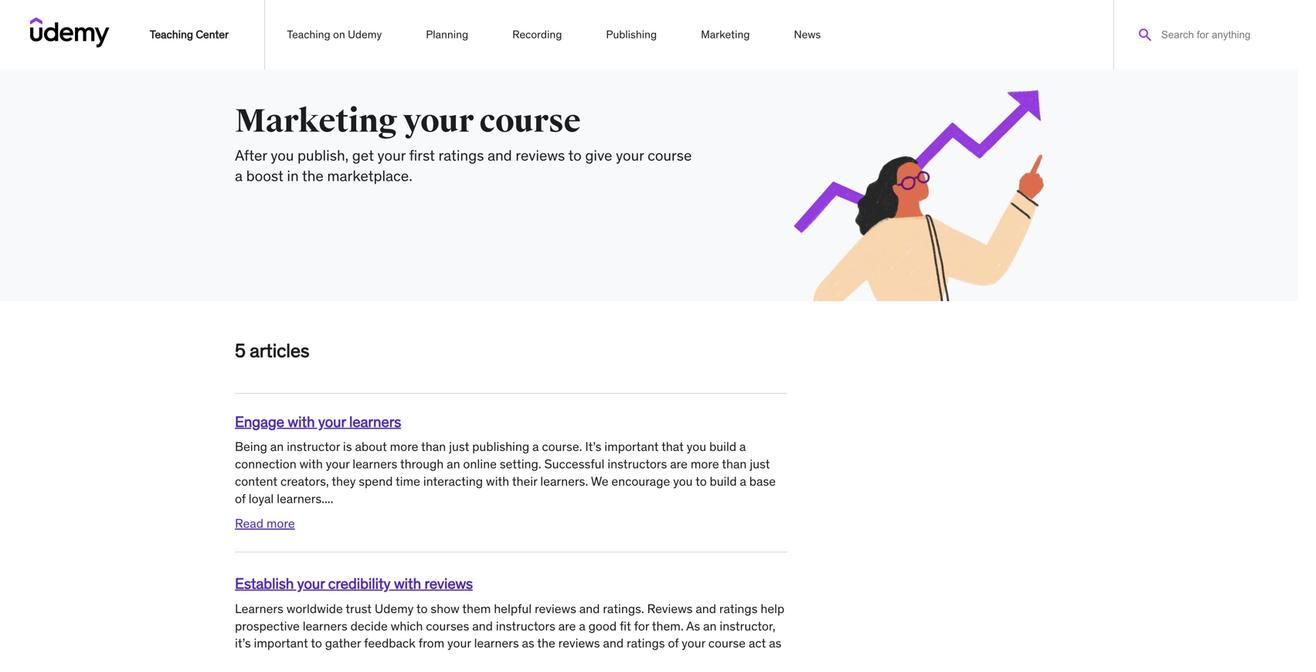 Task type: describe. For each thing, give the bounding box(es) containing it.
spend
[[359, 474, 393, 489]]

online
[[463, 456, 497, 472]]

through
[[400, 456, 444, 472]]

udemy inside learners worldwide trust udemy to show them helpful reviews and ratings. reviews and ratings help prospective learners decide which courses and instructors are a good fit for them. as an instructor, it's important to gather feedback from your learners as the reviews and ratings of your course act as "social...
[[375, 601, 414, 617]]

base
[[749, 474, 776, 489]]

setting.
[[500, 456, 541, 472]]

5
[[235, 339, 245, 362]]

udemy logo image
[[30, 18, 110, 47]]

important inside learners worldwide trust udemy to show them helpful reviews and ratings. reviews and ratings help prospective learners decide which courses and instructors are a good fit for them. as an instructor, it's important to gather feedback from your learners as the reviews and ratings of your course act as "social...
[[254, 636, 308, 652]]

marketing link
[[700, 19, 751, 50]]

publish,
[[298, 146, 349, 165]]

read more link
[[235, 516, 295, 532]]

marketing for marketing your course after you publish, get your first ratings and reviews to give your course a boost in the marketplace.
[[235, 101, 397, 141]]

publishing
[[606, 28, 657, 41]]

2 vertical spatial you
[[673, 474, 693, 489]]

learners up 'about'
[[349, 412, 401, 431]]

2 vertical spatial more
[[266, 516, 295, 532]]

a left base
[[740, 474, 746, 489]]

teaching center link
[[150, 28, 229, 41]]

from
[[419, 636, 444, 652]]

on
[[333, 28, 345, 41]]

read
[[235, 516, 263, 532]]

courses
[[426, 618, 469, 634]]

instructors inside being an instructor is about more than just publishing a course. it's important that you build a connection with your learners through an online setting. successful instructors are more than just content creators, they spend time interacting with their learners. we encourage you to build a base of loyal learners....
[[608, 456, 667, 472]]

being an instructor is about more than just publishing a course. it's important that you build a connection with your learners through an online setting. successful instructors are more than just content creators, they spend time interacting with their learners. we encourage you to build a base of loyal learners....
[[235, 439, 776, 507]]

your inside being an instructor is about more than just publishing a course. it's important that you build a connection with your learners through an online setting. successful instructors are more than just content creators, they spend time interacting with their learners. we encourage you to build a base of loyal learners....
[[326, 456, 350, 472]]

with down instructor
[[299, 456, 323, 472]]

planning link
[[425, 19, 469, 50]]

course inside learners worldwide trust udemy to show them helpful reviews and ratings. reviews and ratings help prospective learners decide which courses and instructors are a good fit for them. as an instructor, it's important to gather feedback from your learners as the reviews and ratings of your course act as "social...
[[708, 636, 746, 652]]

with down online
[[486, 474, 509, 489]]

engage
[[235, 412, 284, 431]]

planning
[[426, 28, 468, 41]]

0 vertical spatial build
[[709, 439, 736, 455]]

successful
[[544, 456, 605, 472]]

with up instructor
[[288, 412, 315, 431]]

being
[[235, 439, 267, 455]]

time
[[396, 474, 420, 489]]

get
[[352, 146, 374, 165]]

show
[[431, 601, 460, 617]]

center
[[196, 28, 229, 41]]

reviews inside marketing your course after you publish, get your first ratings and reviews to give your course a boost in the marketplace.
[[516, 146, 565, 165]]

important inside being an instructor is about more than just publishing a course. it's important that you build a connection with your learners through an online setting. successful instructors are more than just content creators, they spend time interacting with their learners. we encourage you to build a base of loyal learners....
[[604, 439, 659, 455]]

marketing for marketing
[[701, 28, 750, 41]]

1 horizontal spatial than
[[722, 456, 747, 472]]

your down courses
[[447, 636, 471, 652]]

2 as from the left
[[769, 636, 782, 652]]

help
[[761, 601, 785, 617]]

udemy inside "link"
[[348, 28, 382, 41]]

news
[[794, 28, 821, 41]]

to inside being an instructor is about more than just publishing a course. it's important that you build a connection with your learners through an online setting. successful instructors are more than just content creators, they spend time interacting with their learners. we encourage you to build a base of loyal learners....
[[696, 474, 707, 489]]

trust
[[346, 601, 372, 617]]

good
[[589, 618, 617, 634]]

teaching center
[[150, 28, 229, 41]]

about
[[355, 439, 387, 455]]

decide
[[351, 618, 388, 634]]

to up 'which'
[[416, 601, 428, 617]]

them
[[462, 601, 491, 617]]

a right that in the bottom right of the page
[[739, 439, 746, 455]]

learners
[[235, 601, 283, 617]]

instructors inside learners worldwide trust udemy to show them helpful reviews and ratings. reviews and ratings help prospective learners decide which courses and instructors are a good fit for them. as an instructor, it's important to gather feedback from your learners as the reviews and ratings of your course act as "social...
[[496, 618, 555, 634]]

1 vertical spatial more
[[691, 456, 719, 472]]

which
[[391, 618, 423, 634]]

as
[[686, 618, 700, 634]]

Search for anything text field
[[1145, 26, 1273, 44]]

loyal
[[249, 491, 274, 507]]

is
[[343, 439, 352, 455]]

in
[[287, 167, 299, 185]]

reviews right helpful
[[535, 601, 576, 617]]

the inside learners worldwide trust udemy to show them helpful reviews and ratings. reviews and ratings help prospective learners decide which courses and instructors are a good fit for them. as an instructor, it's important to gather feedback from your learners as the reviews and ratings of your course act as "social...
[[537, 636, 555, 652]]

publishing
[[472, 439, 529, 455]]

teaching for teaching on udemy
[[287, 28, 330, 41]]

learners....
[[277, 491, 333, 507]]

marketing your course after you publish, get your first ratings and reviews to give your course a boost in the marketplace.
[[235, 101, 692, 185]]

instructor
[[287, 439, 340, 455]]

0 vertical spatial just
[[449, 439, 469, 455]]

the inside marketing your course after you publish, get your first ratings and reviews to give your course a boost in the marketplace.
[[302, 167, 324, 185]]

ratings inside marketing your course after you publish, get your first ratings and reviews to give your course a boost in the marketplace.
[[438, 146, 484, 165]]

learners inside being an instructor is about more than just publishing a course. it's important that you build a connection with your learners through an online setting. successful instructors are more than just content creators, they spend time interacting with their learners. we encourage you to build a base of loyal learners....
[[353, 456, 397, 472]]

a inside learners worldwide trust udemy to show them helpful reviews and ratings. reviews and ratings help prospective learners decide which courses and instructors are a good fit for them. as an instructor, it's important to gather feedback from your learners as the reviews and ratings of your course act as "social...
[[579, 618, 586, 634]]

give
[[585, 146, 612, 165]]

ratings.
[[603, 601, 644, 617]]

after
[[235, 146, 267, 165]]

1 vertical spatial build
[[710, 474, 737, 489]]

prospective
[[235, 618, 300, 634]]

establish your credibility with reviews link
[[235, 575, 473, 593]]

to inside marketing your course after you publish, get your first ratings and reviews to give your course a boost in the marketplace.
[[568, 146, 582, 165]]

course.
[[542, 439, 582, 455]]

instructor,
[[720, 618, 776, 634]]

0 horizontal spatial than
[[421, 439, 446, 455]]

recording
[[512, 28, 562, 41]]

we
[[591, 474, 609, 489]]

learners worldwide trust udemy to show them helpful reviews and ratings. reviews and ratings help prospective learners decide which courses and instructors are a good fit for them. as an instructor, it's important to gather feedback from your learners as the reviews and ratings of your course act as "social...
[[235, 601, 785, 655]]



Task type: vqa. For each thing, say whether or not it's contained in the screenshot.
big
no



Task type: locate. For each thing, give the bounding box(es) containing it.
0 horizontal spatial more
[[266, 516, 295, 532]]

important up encourage
[[604, 439, 659, 455]]

they
[[332, 474, 356, 489]]

0 horizontal spatial are
[[558, 618, 576, 634]]

instructors
[[608, 456, 667, 472], [496, 618, 555, 634]]

are left the good
[[558, 618, 576, 634]]

an up interacting
[[447, 456, 460, 472]]

learners down helpful
[[474, 636, 519, 652]]

an
[[270, 439, 284, 455], [447, 456, 460, 472], [703, 618, 717, 634]]

reviews up show
[[425, 575, 473, 593]]

to left the gather
[[311, 636, 322, 652]]

1 vertical spatial ratings
[[719, 601, 758, 617]]

0 vertical spatial marketing
[[701, 28, 750, 41]]

2 vertical spatial an
[[703, 618, 717, 634]]

gather
[[325, 636, 361, 652]]

ratings right first
[[438, 146, 484, 165]]

of inside learners worldwide trust udemy to show them helpful reviews and ratings. reviews and ratings help prospective learners decide which courses and instructors are a good fit for them. as an instructor, it's important to gather feedback from your learners as the reviews and ratings of your course act as "social...
[[668, 636, 679, 652]]

1 vertical spatial instructors
[[496, 618, 555, 634]]

0 vertical spatial you
[[271, 146, 294, 165]]

teaching for teaching center
[[150, 28, 193, 41]]

2 horizontal spatial more
[[691, 456, 719, 472]]

marketing
[[701, 28, 750, 41], [235, 101, 397, 141]]

are down that in the bottom right of the page
[[670, 456, 688, 472]]

1 horizontal spatial as
[[769, 636, 782, 652]]

2 horizontal spatial an
[[703, 618, 717, 634]]

0 horizontal spatial course
[[479, 101, 581, 141]]

that
[[662, 439, 684, 455]]

learners
[[349, 412, 401, 431], [353, 456, 397, 472], [303, 618, 348, 634], [474, 636, 519, 652]]

teaching
[[150, 28, 193, 41], [287, 28, 330, 41]]

a inside marketing your course after you publish, get your first ratings and reviews to give your course a boost in the marketplace.
[[235, 167, 243, 185]]

udemy up 'which'
[[375, 601, 414, 617]]

0 vertical spatial the
[[302, 167, 324, 185]]

the
[[302, 167, 324, 185], [537, 636, 555, 652]]

publishing link
[[605, 19, 658, 50]]

1 vertical spatial udemy
[[375, 601, 414, 617]]

feedback
[[364, 636, 416, 652]]

first
[[409, 146, 435, 165]]

their
[[512, 474, 537, 489]]

2 vertical spatial ratings
[[627, 636, 665, 652]]

recording link
[[512, 19, 563, 50]]

1 horizontal spatial of
[[668, 636, 679, 652]]

your up is
[[318, 412, 346, 431]]

1 horizontal spatial important
[[604, 439, 659, 455]]

marketing inside marketing link
[[701, 28, 750, 41]]

0 horizontal spatial ratings
[[438, 146, 484, 165]]

a down after
[[235, 167, 243, 185]]

1 as from the left
[[522, 636, 535, 652]]

0 vertical spatial more
[[390, 439, 418, 455]]

instructors down helpful
[[496, 618, 555, 634]]

just up online
[[449, 439, 469, 455]]

1 vertical spatial than
[[722, 456, 747, 472]]

content
[[235, 474, 278, 489]]

read more
[[235, 516, 295, 532]]

than
[[421, 439, 446, 455], [722, 456, 747, 472]]

teaching left on
[[287, 28, 330, 41]]

2 teaching from the left
[[287, 28, 330, 41]]

course
[[479, 101, 581, 141], [648, 146, 692, 165], [708, 636, 746, 652]]

0 vertical spatial than
[[421, 439, 446, 455]]

udemy
[[348, 28, 382, 41], [375, 601, 414, 617]]

0 vertical spatial important
[[604, 439, 659, 455]]

you right that in the bottom right of the page
[[687, 439, 706, 455]]

marketplace.
[[327, 167, 412, 185]]

credibility
[[328, 575, 391, 593]]

your down as
[[682, 636, 705, 652]]

establish
[[235, 575, 294, 593]]

learners down worldwide
[[303, 618, 348, 634]]

0 horizontal spatial important
[[254, 636, 308, 652]]

are inside learners worldwide trust udemy to show them helpful reviews and ratings. reviews and ratings help prospective learners decide which courses and instructors are a good fit for them. as an instructor, it's important to gather feedback from your learners as the reviews and ratings of your course act as "social...
[[558, 618, 576, 634]]

0 horizontal spatial of
[[235, 491, 246, 507]]

1 teaching from the left
[[150, 28, 193, 41]]

for
[[634, 618, 649, 634]]

your right get
[[377, 146, 406, 165]]

1 vertical spatial of
[[668, 636, 679, 652]]

teaching left center
[[150, 28, 193, 41]]

0 vertical spatial an
[[270, 439, 284, 455]]

0 vertical spatial instructors
[[608, 456, 667, 472]]

helpful
[[494, 601, 532, 617]]

5 articles
[[235, 339, 309, 362]]

ratings up instructor,
[[719, 601, 758, 617]]

2 horizontal spatial course
[[708, 636, 746, 652]]

as down helpful
[[522, 636, 535, 652]]

encourage
[[612, 474, 670, 489]]

reviews down the good
[[558, 636, 600, 652]]

1 vertical spatial you
[[687, 439, 706, 455]]

engage with your learners
[[235, 412, 401, 431]]

1 horizontal spatial marketing
[[701, 28, 750, 41]]

build right that in the bottom right of the page
[[709, 439, 736, 455]]

and
[[488, 146, 512, 165], [579, 601, 600, 617], [696, 601, 716, 617], [472, 618, 493, 634], [603, 636, 624, 652]]

a
[[235, 167, 243, 185], [532, 439, 539, 455], [739, 439, 746, 455], [740, 474, 746, 489], [579, 618, 586, 634]]

just
[[449, 439, 469, 455], [750, 456, 770, 472]]

of down them.
[[668, 636, 679, 652]]

1 horizontal spatial more
[[390, 439, 418, 455]]

a left the good
[[579, 618, 586, 634]]

reviews left give
[[516, 146, 565, 165]]

you up in
[[271, 146, 294, 165]]

ratings down the for
[[627, 636, 665, 652]]

establish your credibility with reviews
[[235, 575, 473, 593]]

more
[[390, 439, 418, 455], [691, 456, 719, 472], [266, 516, 295, 532]]

your right give
[[616, 146, 644, 165]]

0 vertical spatial course
[[479, 101, 581, 141]]

0 horizontal spatial marketing
[[235, 101, 397, 141]]

it's
[[585, 439, 602, 455]]

0 horizontal spatial the
[[302, 167, 324, 185]]

as right act at the right bottom
[[769, 636, 782, 652]]

important down prospective
[[254, 636, 308, 652]]

1 horizontal spatial an
[[447, 456, 460, 472]]

you down that in the bottom right of the page
[[673, 474, 693, 489]]

an right as
[[703, 618, 717, 634]]

boost
[[246, 167, 283, 185]]

2 vertical spatial course
[[708, 636, 746, 652]]

"social...
[[235, 653, 280, 655]]

1 horizontal spatial ratings
[[627, 636, 665, 652]]

1 vertical spatial the
[[537, 636, 555, 652]]

1 horizontal spatial teaching
[[287, 28, 330, 41]]

0 horizontal spatial just
[[449, 439, 469, 455]]

of left the loyal
[[235, 491, 246, 507]]

act
[[749, 636, 766, 652]]

an up the 'connection'
[[270, 439, 284, 455]]

reviews
[[647, 601, 693, 617]]

0 vertical spatial udemy
[[348, 28, 382, 41]]

1 vertical spatial course
[[648, 146, 692, 165]]

1 horizontal spatial course
[[648, 146, 692, 165]]

teaching inside "link"
[[287, 28, 330, 41]]

1 vertical spatial are
[[558, 618, 576, 634]]

1 vertical spatial an
[[447, 456, 460, 472]]

a up setting.
[[532, 439, 539, 455]]

your
[[403, 101, 474, 141], [377, 146, 406, 165], [616, 146, 644, 165], [318, 412, 346, 431], [326, 456, 350, 472], [297, 575, 325, 593], [447, 636, 471, 652], [682, 636, 705, 652]]

your up first
[[403, 101, 474, 141]]

ratings
[[438, 146, 484, 165], [719, 601, 758, 617], [627, 636, 665, 652]]

1 horizontal spatial just
[[750, 456, 770, 472]]

learners.
[[540, 474, 588, 489]]

learners up spend
[[353, 456, 397, 472]]

1 horizontal spatial instructors
[[608, 456, 667, 472]]

important
[[604, 439, 659, 455], [254, 636, 308, 652]]

1 vertical spatial just
[[750, 456, 770, 472]]

to left give
[[568, 146, 582, 165]]

are
[[670, 456, 688, 472], [558, 618, 576, 634]]

0 vertical spatial are
[[670, 456, 688, 472]]

1 horizontal spatial are
[[670, 456, 688, 472]]

1 vertical spatial marketing
[[235, 101, 397, 141]]

reviews
[[516, 146, 565, 165], [425, 575, 473, 593], [535, 601, 576, 617], [558, 636, 600, 652]]

marketing inside marketing your course after you publish, get your first ratings and reviews to give your course a boost in the marketplace.
[[235, 101, 397, 141]]

just up base
[[750, 456, 770, 472]]

of inside being an instructor is about more than just publishing a course. it's important that you build a connection with your learners through an online setting. successful instructors are more than just content creators, they spend time interacting with their learners. we encourage you to build a base of loyal learners....
[[235, 491, 246, 507]]

articles
[[250, 339, 309, 362]]

2 horizontal spatial ratings
[[719, 601, 758, 617]]

0 horizontal spatial as
[[522, 636, 535, 652]]

creators,
[[281, 474, 329, 489]]

are inside being an instructor is about more than just publishing a course. it's important that you build a connection with your learners through an online setting. successful instructors are more than just content creators, they spend time interacting with their learners. we encourage you to build a base of loyal learners....
[[670, 456, 688, 472]]

interacting
[[423, 474, 483, 489]]

as
[[522, 636, 535, 652], [769, 636, 782, 652]]

an inside learners worldwide trust udemy to show them helpful reviews and ratings. reviews and ratings help prospective learners decide which courses and instructors are a good fit for them. as an instructor, it's important to gather feedback from your learners as the reviews and ratings of your course act as "social...
[[703, 618, 717, 634]]

0 horizontal spatial an
[[270, 439, 284, 455]]

with up 'which'
[[394, 575, 421, 593]]

it's
[[235, 636, 251, 652]]

1 vertical spatial important
[[254, 636, 308, 652]]

engage with your learners link
[[235, 412, 401, 431]]

0 vertical spatial ratings
[[438, 146, 484, 165]]

build left base
[[710, 474, 737, 489]]

instructors up encourage
[[608, 456, 667, 472]]

0 horizontal spatial teaching
[[150, 28, 193, 41]]

and inside marketing your course after you publish, get your first ratings and reviews to give your course a boost in the marketplace.
[[488, 146, 512, 165]]

fit
[[620, 618, 631, 634]]

to right encourage
[[696, 474, 707, 489]]

teaching on udemy link
[[286, 19, 383, 50]]

0 horizontal spatial instructors
[[496, 618, 555, 634]]

your up worldwide
[[297, 575, 325, 593]]

teaching on udemy
[[287, 28, 382, 41]]

connection
[[235, 456, 297, 472]]

worldwide
[[286, 601, 343, 617]]

you inside marketing your course after you publish, get your first ratings and reviews to give your course a boost in the marketplace.
[[271, 146, 294, 165]]

news link
[[793, 19, 822, 50]]

1 horizontal spatial the
[[537, 636, 555, 652]]

them.
[[652, 618, 684, 634]]

udemy right on
[[348, 28, 382, 41]]

your up 'they'
[[326, 456, 350, 472]]

0 vertical spatial of
[[235, 491, 246, 507]]



